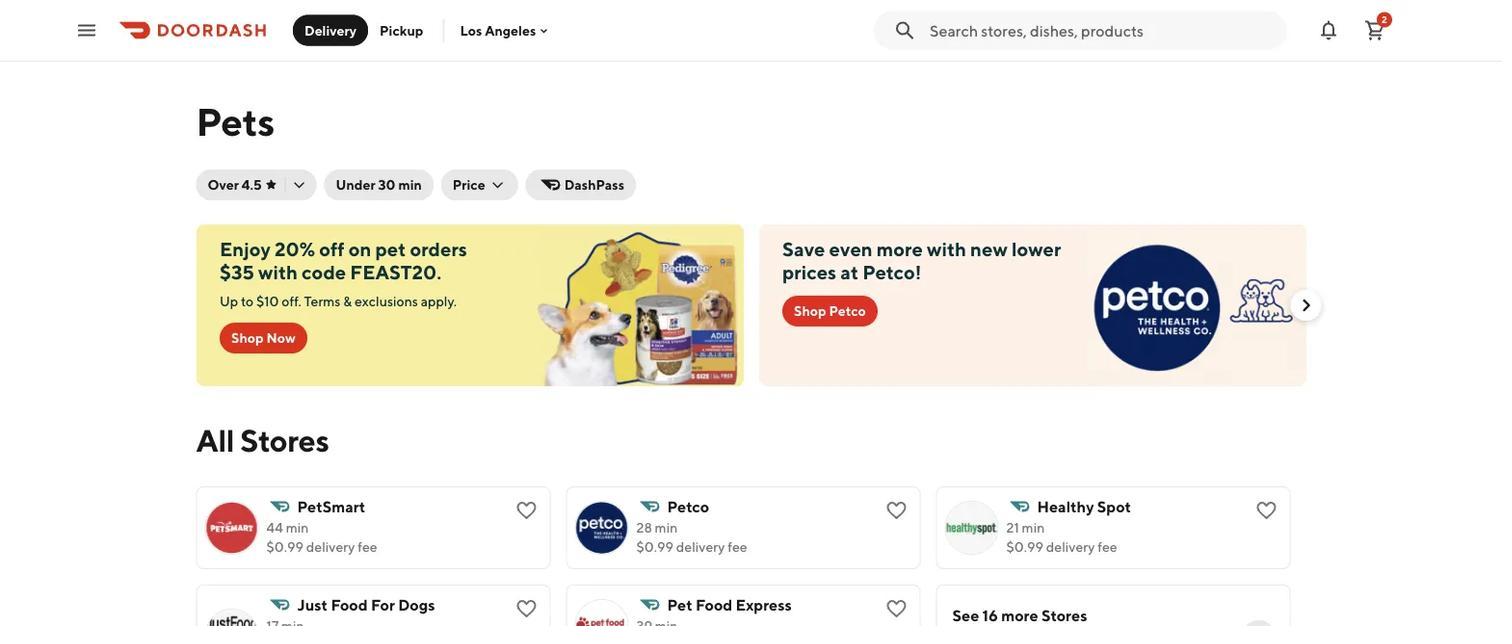 Task type: describe. For each thing, give the bounding box(es) containing it.
apply.
[[420, 293, 456, 309]]

with inside save even more with new lower prices at petco!
[[927, 238, 966, 261]]

food for pet
[[696, 596, 733, 614]]

more for stores
[[1002, 607, 1039, 625]]

delivery for healthy spot
[[1046, 539, 1095, 555]]

petco!
[[862, 261, 921, 284]]

just
[[297, 596, 328, 614]]

price
[[453, 177, 485, 193]]

under
[[336, 177, 376, 193]]

click to add this store to your saved list image for just food for dogs
[[515, 598, 538, 621]]

pets
[[196, 98, 275, 144]]

code
[[301, 261, 346, 284]]

16
[[983, 607, 998, 625]]

0 horizontal spatial petco
[[667, 498, 710, 516]]

min for petco
[[655, 520, 678, 536]]

lower
[[1011, 238, 1061, 261]]

$0.99 for petsmart
[[266, 539, 304, 555]]

just food for dogs
[[297, 596, 435, 614]]

pickup button
[[368, 15, 435, 46]]

los angeles
[[460, 22, 536, 38]]

enjoy 20% off on pet orders $35 with code feast20. up to $10 off. terms & exclusions apply.
[[219, 238, 467, 309]]

next button of carousel image
[[1297, 296, 1316, 315]]

dashpass button
[[526, 170, 636, 200]]

up
[[219, 293, 238, 309]]

min for healthy spot
[[1022, 520, 1045, 536]]

healthy
[[1038, 498, 1094, 516]]

fee for petco
[[728, 539, 748, 555]]

under 30 min button
[[324, 170, 434, 200]]

Store search: begin typing to search for stores available on DoorDash text field
[[930, 20, 1275, 41]]

delivery button
[[293, 15, 368, 46]]

express
[[736, 596, 792, 614]]

delivery
[[305, 22, 357, 38]]

shop now
[[231, 330, 295, 346]]

21
[[1007, 520, 1020, 536]]

click to add this store to your saved list image for petco
[[885, 499, 908, 522]]

at
[[840, 261, 858, 284]]

pet
[[667, 596, 693, 614]]

new
[[970, 238, 1007, 261]]

with inside "enjoy 20% off on pet orders $35 with code feast20. up to $10 off. terms & exclusions apply."
[[258, 261, 297, 284]]

pickup
[[380, 22, 424, 38]]

2 button
[[1356, 11, 1395, 50]]

$35
[[219, 261, 254, 284]]



Task type: vqa. For each thing, say whether or not it's contained in the screenshot.
delivery within the 21 min $0.99 delivery fee
yes



Task type: locate. For each thing, give the bounding box(es) containing it.
pet
[[375, 238, 406, 261]]

price button
[[441, 170, 518, 200]]

los angeles button
[[460, 22, 552, 38]]

0 vertical spatial with
[[927, 238, 966, 261]]

0 vertical spatial petco
[[829, 303, 866, 319]]

shop petco button
[[782, 296, 877, 327]]

delivery inside 21 min $0.99 delivery fee
[[1046, 539, 1095, 555]]

see 16 more stores
[[953, 607, 1088, 625]]

fee for healthy spot
[[1098, 539, 1118, 555]]

spot
[[1098, 498, 1132, 516]]

delivery for petco
[[676, 539, 725, 555]]

over 4.5 button
[[196, 170, 317, 200]]

to
[[240, 293, 253, 309]]

0 horizontal spatial with
[[258, 261, 297, 284]]

notification bell image
[[1318, 19, 1341, 42]]

all
[[196, 422, 234, 458]]

1 horizontal spatial $0.99
[[637, 539, 674, 555]]

stores
[[240, 422, 329, 458], [1042, 607, 1088, 625]]

$0.99
[[266, 539, 304, 555], [637, 539, 674, 555], [1007, 539, 1044, 555]]

orders
[[410, 238, 467, 261]]

21 min $0.99 delivery fee
[[1007, 520, 1118, 555]]

stores right all
[[240, 422, 329, 458]]

1 delivery from the left
[[306, 539, 355, 555]]

min inside button
[[398, 177, 422, 193]]

0 vertical spatial shop
[[794, 303, 826, 319]]

food right the pet
[[696, 596, 733, 614]]

shop petco
[[794, 303, 866, 319]]

exclusions
[[354, 293, 418, 309]]

0 horizontal spatial more
[[876, 238, 923, 261]]

petco down at
[[829, 303, 866, 319]]

3 fee from the left
[[1098, 539, 1118, 555]]

shop
[[794, 303, 826, 319], [231, 330, 263, 346]]

pet food express
[[667, 596, 792, 614]]

on
[[348, 238, 371, 261]]

fee inside 21 min $0.99 delivery fee
[[1098, 539, 1118, 555]]

fee
[[358, 539, 377, 555], [728, 539, 748, 555], [1098, 539, 1118, 555]]

shop now button
[[219, 323, 307, 354]]

4.5
[[242, 177, 262, 193]]

min right the 21
[[1022, 520, 1045, 536]]

stores right '16'
[[1042, 607, 1088, 625]]

$0.99 down the 21
[[1007, 539, 1044, 555]]

food
[[331, 596, 368, 614], [696, 596, 733, 614]]

off.
[[281, 293, 301, 309]]

delivery inside '28 min $0.99 delivery fee'
[[676, 539, 725, 555]]

1 horizontal spatial fee
[[728, 539, 748, 555]]

min for petsmart
[[286, 520, 309, 536]]

0 horizontal spatial stores
[[240, 422, 329, 458]]

petco inside button
[[829, 303, 866, 319]]

petco up '28 min $0.99 delivery fee'
[[667, 498, 710, 516]]

enjoy
[[219, 238, 270, 261]]

prices
[[782, 261, 836, 284]]

$0.99 for petco
[[637, 539, 674, 555]]

0 horizontal spatial fee
[[358, 539, 377, 555]]

$0.99 down 44
[[266, 539, 304, 555]]

1 items, open order cart image
[[1364, 19, 1387, 42]]

over 4.5
[[208, 177, 262, 193]]

fee down the spot
[[1098, 539, 1118, 555]]

1 horizontal spatial stores
[[1042, 607, 1088, 625]]

click to add this store to your saved list image for petsmart
[[515, 499, 538, 522]]

food for just
[[331, 596, 368, 614]]

2 horizontal spatial fee
[[1098, 539, 1118, 555]]

delivery up the pet
[[676, 539, 725, 555]]

min
[[398, 177, 422, 193], [286, 520, 309, 536], [655, 520, 678, 536], [1022, 520, 1045, 536]]

dogs
[[398, 596, 435, 614]]

0 horizontal spatial delivery
[[306, 539, 355, 555]]

min right 28
[[655, 520, 678, 536]]

click to add this store to your saved list image
[[885, 598, 908, 621]]

more for with
[[876, 238, 923, 261]]

under 30 min
[[336, 177, 422, 193]]

1 horizontal spatial shop
[[794, 303, 826, 319]]

&
[[343, 293, 351, 309]]

44 min $0.99 delivery fee
[[266, 520, 377, 555]]

min inside 44 min $0.99 delivery fee
[[286, 520, 309, 536]]

0 horizontal spatial shop
[[231, 330, 263, 346]]

1 horizontal spatial more
[[1002, 607, 1039, 625]]

$10
[[256, 293, 279, 309]]

30
[[378, 177, 396, 193]]

1 fee from the left
[[358, 539, 377, 555]]

more inside save even more with new lower prices at petco!
[[876, 238, 923, 261]]

fee for petsmart
[[358, 539, 377, 555]]

2 fee from the left
[[728, 539, 748, 555]]

fee down petsmart
[[358, 539, 377, 555]]

3 $0.99 from the left
[[1007, 539, 1044, 555]]

1 horizontal spatial with
[[927, 238, 966, 261]]

1 vertical spatial shop
[[231, 330, 263, 346]]

$0.99 inside '28 min $0.99 delivery fee'
[[637, 539, 674, 555]]

delivery
[[306, 539, 355, 555], [676, 539, 725, 555], [1046, 539, 1095, 555]]

over
[[208, 177, 239, 193]]

see
[[953, 607, 980, 625]]

angeles
[[485, 22, 536, 38]]

1 vertical spatial petco
[[667, 498, 710, 516]]

1 food from the left
[[331, 596, 368, 614]]

44
[[266, 520, 283, 536]]

1 horizontal spatial petco
[[829, 303, 866, 319]]

save
[[782, 238, 825, 261]]

with down 20%
[[258, 261, 297, 284]]

click to add this store to your saved list image for healthy spot
[[1255, 499, 1278, 522]]

healthy spot
[[1038, 498, 1132, 516]]

2 horizontal spatial $0.99
[[1007, 539, 1044, 555]]

min right 30
[[398, 177, 422, 193]]

shop inside shop petco button
[[794, 303, 826, 319]]

fee up pet food express
[[728, 539, 748, 555]]

delivery down healthy at bottom
[[1046, 539, 1095, 555]]

delivery inside 44 min $0.99 delivery fee
[[306, 539, 355, 555]]

more
[[876, 238, 923, 261], [1002, 607, 1039, 625]]

dashpass
[[564, 177, 625, 193]]

0 vertical spatial more
[[876, 238, 923, 261]]

0 vertical spatial stores
[[240, 422, 329, 458]]

food left for
[[331, 596, 368, 614]]

fee inside '28 min $0.99 delivery fee'
[[728, 539, 748, 555]]

now
[[266, 330, 295, 346]]

1 $0.99 from the left
[[266, 539, 304, 555]]

delivery down petsmart
[[306, 539, 355, 555]]

$0.99 inside 44 min $0.99 delivery fee
[[266, 539, 304, 555]]

all stores
[[196, 422, 329, 458]]

1 vertical spatial more
[[1002, 607, 1039, 625]]

shop inside shop now button
[[231, 330, 263, 346]]

even
[[829, 238, 872, 261]]

min inside 21 min $0.99 delivery fee
[[1022, 520, 1045, 536]]

28 min $0.99 delivery fee
[[637, 520, 748, 555]]

fee inside 44 min $0.99 delivery fee
[[358, 539, 377, 555]]

2 delivery from the left
[[676, 539, 725, 555]]

with left new
[[927, 238, 966, 261]]

3 delivery from the left
[[1046, 539, 1095, 555]]

2 $0.99 from the left
[[637, 539, 674, 555]]

1 horizontal spatial food
[[696, 596, 733, 614]]

save even more with new lower prices at petco!
[[782, 238, 1061, 284]]

shop for shop now
[[231, 330, 263, 346]]

1 vertical spatial with
[[258, 261, 297, 284]]

with
[[927, 238, 966, 261], [258, 261, 297, 284]]

off
[[319, 238, 344, 261]]

1 horizontal spatial delivery
[[676, 539, 725, 555]]

delivery for petsmart
[[306, 539, 355, 555]]

2
[[1382, 14, 1388, 25]]

petco
[[829, 303, 866, 319], [667, 498, 710, 516]]

1 vertical spatial stores
[[1042, 607, 1088, 625]]

for
[[371, 596, 395, 614]]

0 horizontal spatial $0.99
[[266, 539, 304, 555]]

los
[[460, 22, 482, 38]]

min right 44
[[286, 520, 309, 536]]

shop left 'now' at the bottom left of the page
[[231, 330, 263, 346]]

shop down prices
[[794, 303, 826, 319]]

28
[[637, 520, 652, 536]]

open menu image
[[75, 19, 98, 42]]

terms
[[304, 293, 340, 309]]

feast20.
[[350, 261, 441, 284]]

more up petco!
[[876, 238, 923, 261]]

2 food from the left
[[696, 596, 733, 614]]

min inside '28 min $0.99 delivery fee'
[[655, 520, 678, 536]]

$0.99 down 28
[[637, 539, 674, 555]]

more right '16'
[[1002, 607, 1039, 625]]

$0.99 for healthy spot
[[1007, 539, 1044, 555]]

$0.99 inside 21 min $0.99 delivery fee
[[1007, 539, 1044, 555]]

2 horizontal spatial delivery
[[1046, 539, 1095, 555]]

click to add this store to your saved list image
[[515, 499, 538, 522], [885, 499, 908, 522], [1255, 499, 1278, 522], [515, 598, 538, 621]]

20%
[[274, 238, 315, 261]]

0 horizontal spatial food
[[331, 596, 368, 614]]

shop for shop petco
[[794, 303, 826, 319]]

petsmart
[[297, 498, 365, 516]]



